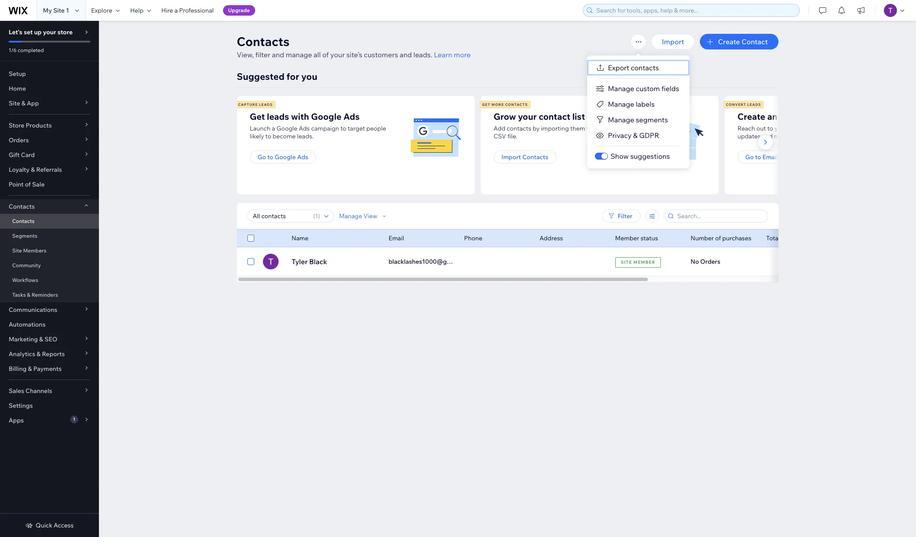 Task type: vqa. For each thing, say whether or not it's contained in the screenshot.
newsletters,
yes



Task type: describe. For each thing, give the bounding box(es) containing it.
convert leads
[[726, 102, 761, 107]]

more
[[454, 50, 471, 59]]

manage custom fields button
[[587, 81, 690, 96]]

out
[[757, 125, 766, 132]]

1 vertical spatial google
[[277, 125, 297, 132]]

campaign inside the get leads with google ads launch a google ads campaign to target people likely to become leads.
[[311, 125, 339, 132]]

total
[[766, 234, 780, 242]]

show suggestions button
[[587, 148, 690, 164]]

Unsaved view field
[[250, 210, 311, 222]]

your inside "contacts view, filter and manage all of your site's customers and leads. learn more"
[[330, 50, 345, 59]]

manage segments button
[[587, 112, 690, 128]]

newsletters,
[[837, 125, 871, 132]]

export contacts
[[608, 63, 659, 72]]

workflows link
[[0, 273, 99, 288]]

help
[[130, 7, 144, 14]]

contact
[[539, 111, 570, 122]]

total amount spent
[[766, 234, 821, 242]]

manage for manage segments
[[608, 115, 634, 124]]

convert
[[726, 102, 746, 107]]

quick access button
[[25, 522, 74, 530]]

& for site
[[21, 99, 25, 107]]

with inside the get leads with google ads launch a google ads campaign to target people likely to become leads.
[[291, 111, 309, 122]]

seo
[[45, 336, 57, 343]]

customers
[[364, 50, 398, 59]]

contacts view, filter and manage all of your site's customers and leads. learn more
[[237, 34, 471, 59]]

sales channels
[[9, 387, 52, 395]]

capture
[[238, 102, 258, 107]]

to right likely
[[265, 132, 271, 140]]

via
[[587, 125, 595, 132]]

purchases
[[722, 234, 752, 242]]

& for billing
[[28, 365, 32, 373]]

billing & payments
[[9, 365, 62, 373]]

view link
[[708, 254, 745, 270]]

contacts inside import contacts button
[[522, 153, 548, 161]]

1 vertical spatial ads
[[299, 125, 310, 132]]

import for import
[[662, 37, 684, 46]]

segments
[[636, 115, 668, 124]]

amount
[[781, 234, 803, 242]]

campaign inside create an email campaign reach out to your subscribers with newsletters, updates and more.
[[804, 111, 845, 122]]

1 inside sidebar element
[[73, 417, 75, 422]]

products
[[26, 122, 52, 129]]

reports
[[42, 350, 65, 358]]

analytics & reports
[[9, 350, 65, 358]]

upgrade
[[228, 7, 250, 13]]

Search... field
[[675, 210, 765, 222]]

hire a professional
[[161, 7, 214, 14]]

target
[[348, 125, 365, 132]]

& for privacy
[[633, 131, 638, 140]]

create an email campaign reach out to your subscribers with newsletters, updates and more.
[[738, 111, 871, 140]]

updates
[[738, 132, 761, 140]]

community
[[12, 262, 41, 269]]

privacy & gdpr
[[608, 131, 659, 140]]

by
[[533, 125, 540, 132]]

blacklashes1000@gmail.com
[[389, 258, 473, 266]]

segments link
[[0, 229, 99, 243]]

site members
[[12, 247, 46, 254]]

orders inside popup button
[[9, 136, 29, 144]]

email inside button
[[763, 153, 778, 161]]

contacts inside "grow your contact list add contacts by importing them via gmail or a csv file."
[[507, 125, 531, 132]]

your inside sidebar element
[[43, 28, 56, 36]]

show suggestions
[[611, 152, 670, 161]]

importing
[[541, 125, 569, 132]]

store
[[57, 28, 73, 36]]

site for site member
[[621, 259, 632, 265]]

orders button
[[0, 133, 99, 148]]

setup
[[9, 70, 26, 78]]

an
[[767, 111, 778, 122]]

go to google ads button
[[250, 151, 316, 164]]

manage for manage view
[[339, 212, 362, 220]]

tyler black image
[[263, 254, 278, 270]]

)
[[318, 212, 320, 220]]

export
[[608, 63, 629, 72]]

leads
[[267, 111, 289, 122]]

1 horizontal spatial orders
[[700, 258, 721, 266]]

reminders
[[32, 292, 58, 298]]

a inside "grow your contact list add contacts by importing them via gmail or a csv file."
[[621, 125, 625, 132]]

store products button
[[0, 118, 99, 133]]

create for an
[[738, 111, 765, 122]]

0 horizontal spatial and
[[272, 50, 284, 59]]

gift
[[9, 151, 20, 159]]

gift card
[[9, 151, 35, 159]]

manage
[[286, 50, 312, 59]]

& for analytics
[[37, 350, 41, 358]]

my
[[43, 7, 52, 14]]

add
[[494, 125, 505, 132]]

of for number of purchases
[[715, 234, 721, 242]]

csv
[[494, 132, 506, 140]]

to inside button
[[755, 153, 761, 161]]

leads. inside "contacts view, filter and manage all of your site's customers and leads. learn more"
[[413, 50, 432, 59]]

point of sale link
[[0, 177, 99, 192]]

0 horizontal spatial view
[[364, 212, 377, 220]]

access
[[54, 522, 74, 530]]

1/6
[[9, 47, 17, 53]]

your inside "grow your contact list add contacts by importing them via gmail or a csv file."
[[518, 111, 537, 122]]

black
[[309, 257, 327, 266]]

sidebar element
[[0, 21, 99, 537]]

gmail
[[596, 125, 613, 132]]

site for site & app
[[9, 99, 20, 107]]

payments
[[33, 365, 62, 373]]

no orders
[[691, 258, 721, 266]]

upgrade button
[[223, 5, 255, 16]]

import contacts
[[502, 153, 548, 161]]

tasks
[[12, 292, 26, 298]]

go to email marketing
[[745, 153, 809, 161]]

a inside hire a professional link
[[174, 7, 178, 14]]

more
[[492, 102, 504, 107]]

point
[[9, 181, 24, 188]]

leads. inside the get leads with google ads launch a google ads campaign to target people likely to become leads.
[[297, 132, 314, 140]]

with inside create an email campaign reach out to your subscribers with newsletters, updates and more.
[[823, 125, 835, 132]]

analytics & reports button
[[0, 347, 99, 362]]



Task type: locate. For each thing, give the bounding box(es) containing it.
import inside button
[[502, 153, 521, 161]]

0 vertical spatial create
[[718, 37, 740, 46]]

1 horizontal spatial with
[[823, 125, 835, 132]]

& inside popup button
[[21, 99, 25, 107]]

filter button
[[602, 210, 640, 223]]

0 vertical spatial orders
[[9, 136, 29, 144]]

1 vertical spatial import
[[502, 153, 521, 161]]

0 horizontal spatial campaign
[[311, 125, 339, 132]]

& for tasks
[[27, 292, 30, 298]]

0 horizontal spatial a
[[174, 7, 178, 14]]

up
[[34, 28, 42, 36]]

site down home
[[9, 99, 20, 107]]

2 vertical spatial ads
[[297, 153, 308, 161]]

automations link
[[0, 317, 99, 332]]

1 horizontal spatial view
[[718, 257, 734, 266]]

spent
[[805, 234, 821, 242]]

import down search for tools, apps, help & more... field in the right top of the page
[[662, 37, 684, 46]]

contacts left by
[[507, 125, 531, 132]]

contacts down point of sale
[[9, 203, 35, 211]]

1 vertical spatial marketing
[[9, 336, 38, 343]]

leads right convert
[[747, 102, 761, 107]]

contacts down by
[[522, 153, 548, 161]]

get
[[482, 102, 490, 107]]

0 horizontal spatial go
[[258, 153, 266, 161]]

0 vertical spatial email
[[763, 153, 778, 161]]

site member
[[621, 259, 655, 265]]

0 vertical spatial ads
[[344, 111, 360, 122]]

of inside point of sale link
[[25, 181, 31, 188]]

leads for create
[[747, 102, 761, 107]]

ads right become
[[299, 125, 310, 132]]

0 horizontal spatial leads.
[[297, 132, 314, 140]]

import down file.
[[502, 153, 521, 161]]

email
[[763, 153, 778, 161], [389, 234, 404, 242]]

manage for manage labels
[[608, 100, 634, 109]]

manage up or
[[608, 115, 634, 124]]

0 vertical spatial view
[[364, 212, 377, 220]]

leads for get
[[259, 102, 273, 107]]

orders down the store
[[9, 136, 29, 144]]

1 vertical spatial 1
[[315, 212, 318, 220]]

1 leads from the left
[[259, 102, 273, 107]]

create contact
[[718, 37, 768, 46]]

marketing down more.
[[780, 153, 809, 161]]

get
[[250, 111, 265, 122]]

your up by
[[518, 111, 537, 122]]

ads down the get leads with google ads launch a google ads campaign to target people likely to become leads.
[[297, 153, 308, 161]]

with
[[291, 111, 309, 122], [823, 125, 835, 132]]

site down "member status"
[[621, 259, 632, 265]]

marketing inside button
[[780, 153, 809, 161]]

0 horizontal spatial of
[[25, 181, 31, 188]]

2 go from the left
[[745, 153, 754, 161]]

home link
[[0, 81, 99, 96]]

phone
[[464, 234, 482, 242]]

email up blacklashes1000@gmail.com
[[389, 234, 404, 242]]

site right my
[[53, 7, 65, 14]]

manage
[[608, 84, 634, 93], [608, 100, 634, 109], [608, 115, 634, 124], [339, 212, 362, 220]]

go to google ads
[[258, 153, 308, 161]]

site for site members
[[12, 247, 22, 254]]

and inside create an email campaign reach out to your subscribers with newsletters, updates and more.
[[762, 132, 773, 140]]

2 horizontal spatial a
[[621, 125, 625, 132]]

import contacts button
[[494, 151, 556, 164]]

loyalty & referrals button
[[0, 162, 99, 177]]

0 horizontal spatial with
[[291, 111, 309, 122]]

2 vertical spatial 1
[[73, 417, 75, 422]]

to
[[341, 125, 346, 132], [767, 125, 773, 132], [265, 132, 271, 140], [267, 153, 273, 161], [755, 153, 761, 161]]

sale
[[32, 181, 45, 188]]

privacy
[[608, 131, 632, 140]]

contacts inside "link"
[[12, 218, 34, 224]]

suggested for you
[[237, 71, 317, 82]]

1 vertical spatial leads.
[[297, 132, 314, 140]]

& right tasks
[[27, 292, 30, 298]]

contact
[[742, 37, 768, 46]]

to right out
[[767, 125, 773, 132]]

launch
[[250, 125, 271, 132]]

& inside dropdown button
[[39, 336, 43, 343]]

quick
[[36, 522, 52, 530]]

campaign left target
[[311, 125, 339, 132]]

1 go from the left
[[258, 153, 266, 161]]

1 right "unsaved view" field
[[315, 212, 318, 220]]

1 horizontal spatial go
[[745, 153, 754, 161]]

to down 'updates'
[[755, 153, 761, 161]]

and right customers
[[400, 50, 412, 59]]

and left more.
[[762, 132, 773, 140]]

list
[[235, 96, 916, 194]]

member down the status
[[634, 259, 655, 265]]

campaign
[[804, 111, 845, 122], [311, 125, 339, 132]]

sales
[[9, 387, 24, 395]]

grow
[[494, 111, 516, 122]]

grow your contact list add contacts by importing them via gmail or a csv file.
[[494, 111, 625, 140]]

contacts up the segments
[[12, 218, 34, 224]]

of left sale
[[25, 181, 31, 188]]

of
[[322, 50, 329, 59], [25, 181, 31, 188], [715, 234, 721, 242]]

all
[[314, 50, 321, 59]]

1 vertical spatial with
[[823, 125, 835, 132]]

0 vertical spatial campaign
[[804, 111, 845, 122]]

explore
[[91, 7, 112, 14]]

site down the segments
[[12, 247, 22, 254]]

Search for tools, apps, help & more... field
[[594, 4, 797, 16]]

create up reach
[[738, 111, 765, 122]]

2 vertical spatial of
[[715, 234, 721, 242]]

1 horizontal spatial leads.
[[413, 50, 432, 59]]

1 horizontal spatial and
[[400, 50, 412, 59]]

1 horizontal spatial 1
[[73, 417, 75, 422]]

contacts up manage custom fields
[[631, 63, 659, 72]]

go down 'updates'
[[745, 153, 754, 161]]

for
[[287, 71, 299, 82]]

1 horizontal spatial leads
[[747, 102, 761, 107]]

& right billing
[[28, 365, 32, 373]]

1 vertical spatial contacts
[[507, 125, 531, 132]]

with right subscribers
[[823, 125, 835, 132]]

manage up manage labels
[[608, 84, 634, 93]]

create for contact
[[718, 37, 740, 46]]

your down the an
[[775, 125, 787, 132]]

manage segments
[[608, 115, 668, 124]]

2 vertical spatial google
[[275, 153, 296, 161]]

of inside "contacts view, filter and manage all of your site's customers and leads. learn more"
[[322, 50, 329, 59]]

0 vertical spatial with
[[291, 111, 309, 122]]

0 vertical spatial member
[[615, 234, 639, 242]]

orders
[[9, 136, 29, 144], [700, 258, 721, 266]]

go inside button
[[745, 153, 754, 161]]

2 leads from the left
[[747, 102, 761, 107]]

suggested
[[237, 71, 285, 82]]

& for loyalty
[[31, 166, 35, 174]]

1 horizontal spatial marketing
[[780, 153, 809, 161]]

1 horizontal spatial email
[[763, 153, 778, 161]]

1 vertical spatial of
[[25, 181, 31, 188]]

go to email marketing button
[[738, 151, 817, 164]]

a down leads
[[272, 125, 275, 132]]

go down likely
[[258, 153, 266, 161]]

list containing get leads with google ads
[[235, 96, 916, 194]]

manage labels
[[608, 100, 655, 109]]

leads
[[259, 102, 273, 107], [747, 102, 761, 107]]

0 horizontal spatial marketing
[[9, 336, 38, 343]]

None checkbox
[[247, 233, 254, 243], [247, 257, 254, 267], [247, 233, 254, 243], [247, 257, 254, 267]]

get leads with google ads launch a google ads campaign to target people likely to become leads.
[[250, 111, 386, 140]]

leads.
[[413, 50, 432, 59], [297, 132, 314, 140]]

of for point of sale
[[25, 181, 31, 188]]

your left site's
[[330, 50, 345, 59]]

0 vertical spatial google
[[311, 111, 342, 122]]

view,
[[237, 50, 254, 59]]

a
[[174, 7, 178, 14], [272, 125, 275, 132], [621, 125, 625, 132]]

2 horizontal spatial and
[[762, 132, 773, 140]]

people
[[366, 125, 386, 132]]

store products
[[9, 122, 52, 129]]

gdpr
[[639, 131, 659, 140]]

quick access
[[36, 522, 74, 530]]

0 horizontal spatial contacts
[[507, 125, 531, 132]]

0 vertical spatial 1
[[66, 7, 69, 14]]

contacts inside contacts dropdown button
[[9, 203, 35, 211]]

0 vertical spatial contacts
[[631, 63, 659, 72]]

1 vertical spatial campaign
[[311, 125, 339, 132]]

create left contact
[[718, 37, 740, 46]]

ads inside go to google ads button
[[297, 153, 308, 161]]

leads. left learn
[[413, 50, 432, 59]]

1 vertical spatial create
[[738, 111, 765, 122]]

a right hire
[[174, 7, 178, 14]]

referrals
[[36, 166, 62, 174]]

& for marketing
[[39, 336, 43, 343]]

2 horizontal spatial 1
[[315, 212, 318, 220]]

(
[[313, 212, 315, 220]]

set
[[24, 28, 33, 36]]

let's set up your store
[[9, 28, 73, 36]]

capture leads
[[238, 102, 273, 107]]

contacts inside "contacts view, filter and manage all of your site's customers and leads. learn more"
[[237, 34, 290, 49]]

& left reports
[[37, 350, 41, 358]]

go for get
[[258, 153, 266, 161]]

gift card button
[[0, 148, 99, 162]]

site members link
[[0, 243, 99, 258]]

with right leads
[[291, 111, 309, 122]]

marketing inside dropdown button
[[9, 336, 38, 343]]

create
[[718, 37, 740, 46], [738, 111, 765, 122]]

2 horizontal spatial of
[[715, 234, 721, 242]]

campaign up subscribers
[[804, 111, 845, 122]]

1 horizontal spatial of
[[322, 50, 329, 59]]

learn more button
[[434, 49, 471, 60]]

0 horizontal spatial leads
[[259, 102, 273, 107]]

1 vertical spatial member
[[634, 259, 655, 265]]

card
[[21, 151, 35, 159]]

settings link
[[0, 398, 99, 413]]

show
[[611, 152, 629, 161]]

contacts button
[[0, 199, 99, 214]]

contacts up "filter"
[[237, 34, 290, 49]]

become
[[273, 132, 296, 140]]

0 vertical spatial leads.
[[413, 50, 432, 59]]

import for import contacts
[[502, 153, 521, 161]]

1 horizontal spatial campaign
[[804, 111, 845, 122]]

billing & payments button
[[0, 362, 99, 376]]

menu containing export contacts
[[587, 60, 690, 164]]

manage view button
[[339, 212, 388, 220]]

a right or
[[621, 125, 625, 132]]

email down more.
[[763, 153, 778, 161]]

home
[[9, 85, 26, 92]]

site inside popup button
[[9, 99, 20, 107]]

hire
[[161, 7, 173, 14]]

0 horizontal spatial orders
[[9, 136, 29, 144]]

0 vertical spatial marketing
[[780, 153, 809, 161]]

privacy & gdpr button
[[587, 128, 690, 143]]

1 vertical spatial orders
[[700, 258, 721, 266]]

them
[[570, 125, 585, 132]]

your inside create an email campaign reach out to your subscribers with newsletters, updates and more.
[[775, 125, 787, 132]]

and right "filter"
[[272, 50, 284, 59]]

1 horizontal spatial a
[[272, 125, 275, 132]]

manage labels button
[[587, 96, 690, 112]]

your right up
[[43, 28, 56, 36]]

loyalty
[[9, 166, 30, 174]]

reach
[[738, 125, 755, 132]]

filter
[[255, 50, 270, 59]]

marketing up the analytics
[[9, 336, 38, 343]]

google
[[311, 111, 342, 122], [277, 125, 297, 132], [275, 153, 296, 161]]

orders right no
[[700, 258, 721, 266]]

contacts link
[[0, 214, 99, 229]]

of right all at the top
[[322, 50, 329, 59]]

& inside button
[[633, 131, 638, 140]]

to left target
[[341, 125, 346, 132]]

1 vertical spatial email
[[389, 234, 404, 242]]

1 right my
[[66, 7, 69, 14]]

to inside create an email campaign reach out to your subscribers with newsletters, updates and more.
[[767, 125, 773, 132]]

1 horizontal spatial contacts
[[631, 63, 659, 72]]

create inside button
[[718, 37, 740, 46]]

leads. right become
[[297, 132, 314, 140]]

tyler black
[[291, 257, 327, 266]]

0 vertical spatial import
[[662, 37, 684, 46]]

menu
[[587, 60, 690, 164]]

1
[[66, 7, 69, 14], [315, 212, 318, 220], [73, 417, 75, 422]]

import inside 'button'
[[662, 37, 684, 46]]

create inside create an email campaign reach out to your subscribers with newsletters, updates and more.
[[738, 111, 765, 122]]

of right number on the top
[[715, 234, 721, 242]]

0 horizontal spatial import
[[502, 153, 521, 161]]

billing
[[9, 365, 27, 373]]

a inside the get leads with google ads launch a google ads campaign to target people likely to become leads.
[[272, 125, 275, 132]]

marketing & seo button
[[0, 332, 99, 347]]

member status
[[615, 234, 658, 242]]

to down become
[[267, 153, 273, 161]]

member left the status
[[615, 234, 639, 242]]

name
[[291, 234, 308, 242]]

go inside button
[[258, 153, 266, 161]]

0 horizontal spatial 1
[[66, 7, 69, 14]]

manage inside 'button'
[[608, 115, 634, 124]]

marketing & seo
[[9, 336, 57, 343]]

google inside button
[[275, 153, 296, 161]]

& right loyalty
[[31, 166, 35, 174]]

view
[[364, 212, 377, 220], [718, 257, 734, 266]]

manage view
[[339, 212, 377, 220]]

manage up manage segments
[[608, 100, 634, 109]]

ads up target
[[344, 111, 360, 122]]

manage for manage custom fields
[[608, 84, 634, 93]]

go for create
[[745, 153, 754, 161]]

0 vertical spatial of
[[322, 50, 329, 59]]

1 vertical spatial view
[[718, 257, 734, 266]]

view inside 'link'
[[718, 257, 734, 266]]

to inside button
[[267, 153, 273, 161]]

1 horizontal spatial import
[[662, 37, 684, 46]]

manage right )
[[339, 212, 362, 220]]

contacts inside "button"
[[631, 63, 659, 72]]

automations
[[9, 321, 46, 329]]

& left app
[[21, 99, 25, 107]]

& left gdpr
[[633, 131, 638, 140]]

& left 'seo'
[[39, 336, 43, 343]]

1 down settings link
[[73, 417, 75, 422]]

leads up the get
[[259, 102, 273, 107]]

0 horizontal spatial email
[[389, 234, 404, 242]]



